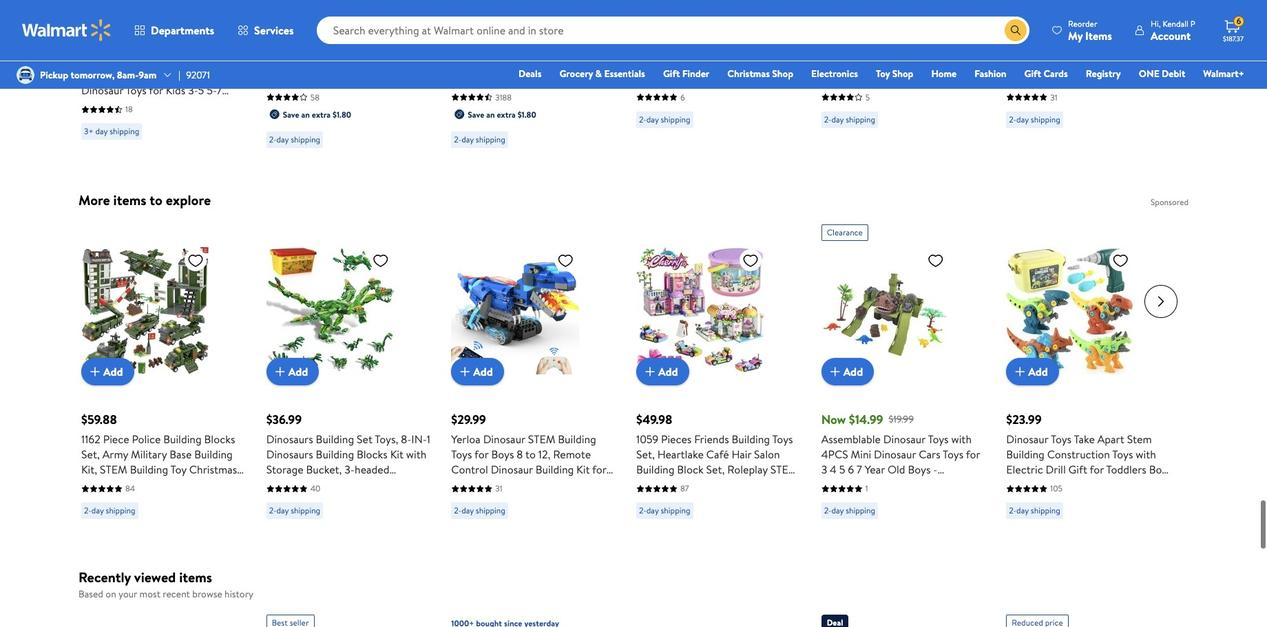 Task type: locate. For each thing, give the bounding box(es) containing it.
educational inside $19.99 beefunni stem solar robot toys for kids,3 in 1 diy building dinosaurs toys educational science kits gift for 8-12 year old boys girls
[[709, 71, 765, 86]]

1 vertical spatial $14.99
[[849, 411, 884, 429]]

toy left "87"
[[637, 478, 653, 493]]

6 inside now $12.99 $14.99 +$4.96 shipping jurrasic dinosaur toys for 3 4 5 6 7 year old boys, take apart dinosaur toys for kids 3-5 5-7 stem construction building kids toys with electric drill, toys for kids 3 years and up
[[90, 68, 96, 83]]

40
[[337, 56, 351, 71], [310, 483, 321, 495]]

1 vertical spatial 1
[[427, 432, 431, 447]]

building
[[562, 40, 601, 56], [1113, 40, 1152, 56], [721, 56, 759, 71], [884, 56, 922, 71], [1091, 71, 1129, 86], [1093, 86, 1132, 101], [177, 98, 215, 113], [163, 432, 202, 447], [316, 432, 354, 447], [558, 432, 596, 447], [732, 432, 770, 447], [194, 447, 233, 462], [316, 447, 354, 462], [1007, 447, 1045, 462], [130, 462, 168, 478], [536, 462, 574, 478], [637, 462, 675, 478], [521, 478, 560, 493], [870, 493, 908, 508]]

1 horizontal spatial remote
[[1109, 56, 1146, 71]]

girls right 'boy'
[[376, 86, 398, 101]]

0 horizontal spatial $1.80
[[333, 109, 351, 120]]

2 extra from the left
[[497, 109, 516, 120]]

1 vertical spatial 8-
[[401, 432, 412, 447]]

1 add from the left
[[103, 364, 123, 380]]

building inside now $12.99 $14.99 +$4.96 shipping jurrasic dinosaur toys for 3 4 5 6 7 year old boys, take apart dinosaur toys for kids 3-5 5-7 stem construction building kids toys with electric drill, toys for kids 3 years and up
[[177, 98, 215, 113]]

0 horizontal spatial save
[[283, 109, 299, 120]]

8- down christmas shop link
[[735, 86, 745, 101]]

building inside sponsored now $17.99 $29.99 jitterygit robot stem building toys for boys | christmas gifts for kids ages 7 8 9 10 11 12 13 14
[[562, 40, 601, 56]]

12 for piece
[[208, 478, 217, 493]]

blocks inside $59.88 1162 piece police building blocks set, army military base building kit, stem building toy christmas gifts for boys kids ages 6-12 (green)
[[204, 432, 235, 447]]

40 right puzzle
[[337, 56, 351, 71]]

6 add button from the left
[[1007, 358, 1059, 386]]

for inside $36.99 dinosaurs building set toys, 8-in-1 dinosaurs building blocks kit with storage bucket, 3-headed dinosaur stem toys christmas gifts for boys girls age 6+ (876 pieces)
[[292, 493, 306, 508]]

| inside sponsored now $17.99 $29.99 jitterygit robot stem building toys for boys | christmas gifts for kids ages 7 8 9 10 11 12 13 14
[[517, 56, 519, 71]]

6+ inside $36.99 dinosaurs building set toys, 8-in-1 dinosaurs building blocks kit with storage bucket, 3-headed dinosaur stem toys christmas gifts for boys girls age 6+ (876 pieces)
[[381, 493, 393, 508]]

old inside $23.99 dinosaur toys take apart stem building construction toys with electric drill gift for toddlers boys girls 4 5 6 7 8 year old
[[1098, 478, 1116, 493]]

1 vertical spatial 40
[[310, 483, 321, 495]]

0 horizontal spatial set
[[357, 432, 373, 447]]

construction inside $23.99 dinosaur toys take apart stem building construction toys with electric drill gift for toddlers boys girls 4 5 6 7 8 year old
[[1048, 447, 1110, 462]]

0 horizontal spatial $29.99 yerloa dinosaur stem building toys for boys 8 to 12, remote control dinosaur building kit for kids, dinosaur building block set christmas birthday gift ages 6 7 8 9 10 11 12, 343 pieces
[[451, 411, 616, 523]]

1 horizontal spatial sponsored
[[1151, 197, 1189, 208]]

an for $17.99
[[301, 109, 310, 120]]

0 horizontal spatial construction
[[111, 98, 174, 113]]

0 vertical spatial pieces)
[[930, 86, 964, 101]]

take right boys,
[[178, 68, 199, 83]]

1 horizontal spatial extra
[[497, 109, 516, 120]]

1 vertical spatial &
[[366, 86, 373, 101]]

0 horizontal spatial 40
[[310, 483, 321, 495]]

blocks up (1158
[[925, 56, 955, 71]]

now
[[81, 20, 106, 37], [266, 20, 291, 37], [451, 20, 476, 37], [822, 411, 846, 429]]

1 horizontal spatial add to cart image
[[642, 364, 659, 380]]

military up home
[[926, 40, 962, 56]]

1 horizontal spatial construction
[[822, 478, 884, 493]]

$59.88 1162 piece police building blocks set, army military base building kit, stem building toy christmas gifts for boys kids ages 6-12 (green)
[[81, 411, 237, 508]]

toys inside $49.98 1059 pieces friends building toys set, heartlake café hair salon building block set, roleplay stem toy kit christmas gifts for girls kids 6+ (pink)
[[773, 432, 793, 447]]

educational inside now $17.99 $29.99 jitterygit dinosaur magnetic blocks puzzle | 40 educational stem magnets for kids | learning toy for boy & girls age groups 3, 4, 5, 6
[[353, 56, 409, 71]]

8- up (876
[[401, 432, 412, 447]]

girls down finder in the top of the page
[[682, 101, 704, 116]]

electric left drill,
[[150, 113, 187, 128]]

ages inside sponsored now $17.99 $29.99 jitterygit robot stem building toys for boys | christmas gifts for kids ages 7 8 9 10 11 12 13 14
[[491, 71, 514, 86]]

items up browse
[[179, 569, 212, 587]]

girls left 105
[[1007, 478, 1029, 493]]

dinosaurs inside $19.99 beefunni stem solar robot toys for kids,3 in 1 diy building dinosaurs toys educational science kits gift for 8-12 year old boys girls
[[637, 71, 683, 86]]

3188
[[496, 91, 512, 103]]

girls inside $49.99 exercise n play army military robot stem building blocks kit, gift toys for boys girls 6 7 8 9 10 11 12 years old (1158 pieces)
[[908, 71, 930, 86]]

1 horizontal spatial set
[[591, 478, 607, 493]]

0 horizontal spatial &
[[366, 86, 373, 101]]

with inside $36.99 dinosaurs building set toys, 8-in-1 dinosaurs building blocks kit with storage bucket, 3-headed dinosaur stem toys christmas gifts for boys girls age 6+ (876 pieces)
[[406, 447, 427, 462]]

6 $187.37
[[1224, 15, 1244, 43]]

now $12.99 $14.99 +$4.96 shipping jurrasic dinosaur toys for 3 4 5 6 7 year old boys, take apart dinosaur toys for kids 3-5 5-7 stem construction building kids toys with electric drill, toys for kids 3 years and up
[[81, 20, 235, 143]]

to
[[1081, 56, 1091, 71], [150, 191, 163, 210], [526, 447, 536, 462]]

0 horizontal spatial 4
[[228, 53, 235, 68]]

6 add from the left
[[1029, 364, 1048, 380]]

3 add from the left
[[474, 364, 493, 380]]

ages inside $59.88 1162 piece police building blocks set, army military base building kit, stem building toy christmas gifts for boys kids ages 6-12 (green)
[[172, 478, 195, 493]]

8
[[1072, 56, 1078, 71], [525, 71, 531, 86], [950, 71, 956, 86], [1050, 116, 1056, 131], [517, 447, 523, 462], [1066, 478, 1072, 493], [609, 493, 616, 508]]

boys inside now $14.99 $19.99 assemblable dinosaur toys with 4pcs mini dinosaur cars toys for 3 4 5 6 7 year old boys - construction vehicles transform kids toys, building toddler toys for kids
[[908, 462, 931, 478]]

on
[[106, 588, 116, 602]]

construction up 105
[[1048, 447, 1110, 462]]

1 horizontal spatial to
[[526, 447, 536, 462]]

10 down cards
[[1067, 116, 1078, 131]]

gift inside $23.99 dinosaur toys take apart stem building construction toys with electric drill gift for toddlers boys girls 4 5 6 7 8 year old
[[1069, 462, 1088, 478]]

12 inside $19.99 beefunni stem solar robot toys for kids,3 in 1 diy building dinosaurs toys educational science kits gift for 8-12 year old boys girls
[[745, 86, 754, 101]]

2 vertical spatial 1
[[866, 483, 868, 495]]

kids, right (876
[[451, 478, 474, 493]]

pieces)
[[930, 86, 964, 101], [266, 508, 301, 523]]

extra right 3,
[[312, 109, 331, 120]]

set, left piece
[[81, 447, 100, 462]]

toys inside $36.99 dinosaurs building set toys, 8-in-1 dinosaurs building blocks kit with storage bucket, 3-headed dinosaur stem toys christmas gifts for boys girls age 6+ (876 pieces)
[[341, 478, 362, 493]]

toy inside $59.88 1162 piece police building blocks set, army military base building kit, stem building toy christmas gifts for boys kids ages 6-12 (green)
[[171, 462, 187, 478]]

9 down cards
[[1059, 116, 1065, 131]]

services button
[[226, 14, 306, 47]]

year left vehicles
[[865, 462, 885, 478]]

save an extra $1.80 down 58
[[283, 109, 351, 120]]

add button
[[81, 358, 134, 386], [266, 358, 319, 386], [451, 358, 504, 386], [637, 358, 689, 386], [822, 358, 874, 386], [1007, 358, 1059, 386]]

84
[[125, 483, 135, 495]]

apart inside $23.99 dinosaur toys take apart stem building construction toys with electric drill gift for toddlers boys girls 4 5 6 7 8 year old
[[1098, 432, 1125, 447]]

2 horizontal spatial 1
[[866, 483, 868, 495]]

10 right (876
[[460, 508, 470, 523]]

army right play on the right top
[[897, 40, 923, 56]]

+$4.96
[[81, 36, 110, 50]]

2 horizontal spatial 4
[[1031, 478, 1038, 493]]

1
[[695, 56, 699, 71], [427, 432, 431, 447], [866, 483, 868, 495]]

year right 105
[[1075, 478, 1095, 493]]

dinosaur
[[315, 40, 357, 56], [1039, 40, 1081, 56], [135, 53, 177, 68], [1046, 71, 1088, 86], [81, 83, 124, 98], [1048, 86, 1091, 101], [483, 432, 526, 447], [884, 432, 926, 447], [1007, 432, 1049, 447], [874, 447, 916, 462], [491, 462, 533, 478], [266, 478, 309, 493], [476, 478, 519, 493]]

1 horizontal spatial 40
[[337, 56, 351, 71]]

2 vertical spatial set
[[591, 478, 607, 493]]

for
[[203, 53, 217, 68], [475, 56, 489, 71], [637, 56, 651, 71], [1030, 56, 1044, 71], [340, 71, 354, 86], [451, 71, 466, 86], [866, 71, 880, 86], [149, 83, 163, 98], [328, 86, 342, 101], [718, 86, 732, 101], [1007, 86, 1021, 101], [81, 128, 95, 143], [475, 447, 489, 462], [966, 447, 981, 462], [592, 462, 607, 478], [1090, 462, 1104, 478], [107, 478, 121, 493], [748, 478, 762, 493], [292, 493, 306, 508], [971, 493, 985, 508]]

1 horizontal spatial educational
[[709, 71, 765, 86]]

shop for christmas shop
[[773, 67, 794, 81]]

2 add to cart image from the left
[[642, 364, 659, 380]]

2 horizontal spatial set
[[1007, 101, 1023, 116]]

3-
[[188, 83, 198, 98], [345, 462, 355, 478]]

n
[[864, 40, 872, 56]]

science
[[637, 86, 673, 101]]

product group containing $59.88
[[81, 219, 247, 525]]

1 vertical spatial 31
[[496, 483, 503, 495]]

toy left "6-"
[[171, 462, 187, 478]]

9 right home
[[959, 71, 965, 86]]

1 horizontal spatial age
[[400, 86, 419, 101]]

1 shop from the left
[[773, 67, 794, 81]]

kit, right home
[[958, 56, 974, 71]]

8 inside $23.99 dinosaur toys take apart stem building construction toys with electric drill gift for toddlers boys girls 4 5 6 7 8 year old
[[1066, 478, 1072, 493]]

0 vertical spatial pieces
[[1126, 116, 1157, 131]]

toy left 5,
[[310, 86, 326, 101]]

toy inside $49.98 1059 pieces friends building toys set, heartlake café hair salon building block set, roleplay stem toy kit christmas gifts for girls kids 6+ (pink)
[[637, 478, 653, 493]]

boys inside $49.99 exercise n play army military robot stem building blocks kit, gift toys for boys girls 6 7 8 9 10 11 12 years old (1158 pieces)
[[883, 71, 906, 86]]

apart
[[201, 68, 228, 83], [1098, 432, 1125, 447]]

1 horizontal spatial toys,
[[844, 493, 867, 508]]

items inside recently viewed items based on your most recent browse history
[[179, 569, 212, 587]]

1 save from the left
[[283, 109, 299, 120]]

10 right deals
[[542, 71, 553, 86]]

blocks inside $36.99 dinosaurs building set toys, 8-in-1 dinosaurs building blocks kit with storage bucket, 3-headed dinosaur stem toys christmas gifts for boys girls age 6+ (876 pieces)
[[357, 447, 388, 462]]

reorder
[[1069, 18, 1098, 29]]

1 save an extra $1.80 from the left
[[283, 109, 351, 120]]

0 vertical spatial construction
[[111, 98, 174, 113]]

2 add from the left
[[288, 364, 308, 380]]

an for now
[[487, 109, 495, 120]]

1 horizontal spatial pieces)
[[930, 86, 964, 101]]

5-
[[207, 83, 217, 98]]

apart left stem
[[1098, 432, 1125, 447]]

1 vertical spatial kids,
[[451, 478, 474, 493]]

| right 'boy'
[[379, 71, 381, 86]]

add to favorites list, yerloa dinosaur stem building toys for boys 8 to 12, remote control dinosaur building kit for kids, dinosaur building block set christmas birthday gift ages 6 7 8 9 10 11 12, 343 pieces image
[[558, 252, 574, 270]]

$14.99 inside now $14.99 $19.99 assemblable dinosaur toys with 4pcs mini dinosaur cars toys for 3 4 5 6 7 year old boys - construction vehicles transform kids toys, building toddler toys for kids
[[849, 411, 884, 429]]

pickup
[[40, 68, 68, 82]]

9 left "grocery"
[[534, 71, 540, 86]]

heartlake
[[658, 447, 704, 462]]

add for $23.99
[[1029, 364, 1048, 380]]

product group containing $49.99
[[822, 0, 976, 154]]

|
[[332, 56, 335, 71], [517, 56, 519, 71], [179, 68, 181, 82], [379, 71, 381, 86]]

recently
[[79, 569, 131, 587]]

(green)
[[81, 493, 118, 508]]

christmas inside $59.88 1162 piece police building blocks set, army military base building kit, stem building toy christmas gifts for boys kids ages 6-12 (green)
[[189, 462, 237, 478]]

dinosaur inside $23.99 dinosaur toys take apart stem building construction toys with electric drill gift for toddlers boys girls 4 5 6 7 8 year old
[[1007, 432, 1049, 447]]

0 horizontal spatial army
[[102, 447, 128, 462]]

Search search field
[[317, 17, 1030, 44]]

5
[[81, 68, 87, 83], [198, 83, 204, 98], [866, 91, 870, 103], [840, 462, 846, 478], [1041, 478, 1047, 493]]

gift cards link
[[1019, 66, 1075, 81]]

explore
[[166, 191, 211, 210]]

shipping inside now $12.99 $14.99 +$4.96 shipping jurrasic dinosaur toys for 3 4 5 6 7 year old boys, take apart dinosaur toys for kids 3-5 5-7 stem construction building kids toys with electric drill, toys for kids 3 years and up
[[112, 36, 147, 50]]

1 vertical spatial to
[[150, 191, 163, 210]]

jitterygit down services
[[266, 40, 312, 56]]

yerloa down search icon
[[1007, 40, 1036, 56]]

now inside sponsored now $17.99 $29.99 jitterygit robot stem building toys for boys | christmas gifts for kids ages 7 8 9 10 11 12 13 14
[[451, 20, 476, 37]]

0 horizontal spatial $19.99
[[637, 20, 669, 37]]

construction down mini
[[822, 478, 884, 493]]

gifts inside $59.88 1162 piece police building blocks set, army military base building kit, stem building toy christmas gifts for boys kids ages 6-12 (green)
[[81, 478, 105, 493]]

0 vertical spatial 8-
[[735, 86, 745, 101]]

robot down $49.99 on the top
[[822, 56, 851, 71]]

0 horizontal spatial age
[[359, 493, 378, 508]]

add to cart image
[[87, 364, 103, 380], [457, 364, 474, 380], [1012, 364, 1029, 380]]

9
[[534, 71, 540, 86], [959, 71, 965, 86], [1059, 116, 1065, 131], [451, 508, 458, 523]]

40 down the bucket,
[[310, 483, 321, 495]]

set inside $36.99 dinosaurs building set toys, 8-in-1 dinosaurs building blocks kit with storage bucket, 3-headed dinosaur stem toys christmas gifts for boys girls age 6+ (876 pieces)
[[357, 432, 373, 447]]

0 horizontal spatial 6+
[[381, 493, 393, 508]]

years down toy shop on the right
[[856, 86, 881, 101]]

extra for $29.99
[[312, 109, 331, 120]]

3- right the bucket,
[[345, 462, 355, 478]]

set, left hair
[[706, 462, 725, 478]]

2 horizontal spatial add to cart image
[[1012, 364, 1029, 380]]

$36.99 dinosaurs building set toys, 8-in-1 dinosaurs building blocks kit with storage bucket, 3-headed dinosaur stem toys christmas gifts for boys girls age 6+ (876 pieces)
[[266, 411, 431, 523]]

an
[[301, 109, 310, 120], [487, 109, 495, 120]]

0 vertical spatial electric
[[150, 113, 187, 128]]

2 add button from the left
[[266, 358, 319, 386]]

old inside now $12.99 $14.99 +$4.96 shipping jurrasic dinosaur toys for 3 4 5 6 7 year old boys, take apart dinosaur toys for kids 3-5 5-7 stem construction building kids toys with electric drill, toys for kids 3 years and up
[[130, 68, 147, 83]]

next slide for more items to explore list image
[[1145, 285, 1178, 318]]

4 left mini
[[830, 462, 837, 478]]

save for now
[[468, 109, 485, 120]]

1 horizontal spatial years
[[856, 86, 881, 101]]

1 horizontal spatial army
[[897, 40, 923, 56]]

$1.80 down deals
[[518, 109, 536, 120]]

1 $1.80 from the left
[[333, 109, 351, 120]]

 image
[[17, 66, 34, 84]]

$14.99 inside now $12.99 $14.99 +$4.96 shipping jurrasic dinosaur toys for 3 4 5 6 7 year old boys, take apart dinosaur toys for kids 3-5 5-7 stem construction building kids toys with electric drill, toys for kids 3 years and up
[[148, 21, 174, 35]]

now inside now $17.99 $29.99 jitterygit dinosaur magnetic blocks puzzle | 40 educational stem magnets for kids | learning toy for boy & girls age groups 3, 4, 5, 6
[[266, 20, 291, 37]]

electric left drill
[[1007, 462, 1043, 478]]

kit, inside $49.99 exercise n play army military robot stem building blocks kit, gift toys for boys girls 6 7 8 9 10 11 12 years old (1158 pieces)
[[958, 56, 974, 71]]

0 vertical spatial years
[[856, 86, 881, 101]]

1 extra from the left
[[312, 109, 331, 120]]

toys, left in-
[[375, 432, 398, 447]]

girls inside $23.99 dinosaur toys take apart stem building construction toys with electric drill gift for toddlers boys girls 4 5 6 7 8 year old
[[1007, 478, 1029, 493]]

$19.99 inside $19.99 beefunni stem solar robot toys for kids,3 in 1 diy building dinosaurs toys educational science kits gift for 8-12 year old boys girls
[[637, 20, 669, 37]]

1 $17.99 from the left
[[294, 20, 325, 37]]

1 vertical spatial 3-
[[345, 462, 355, 478]]

military left base
[[131, 447, 167, 462]]

0 vertical spatial $19.99
[[637, 20, 669, 37]]

2 6+ from the left
[[659, 493, 672, 508]]

3+ day shipping
[[84, 126, 139, 137]]

old left cars
[[888, 462, 906, 478]]

yerloa dinosaur stem building toys for boys 8 to 12, remote control dinosaur building kit for kids, dinosaur building block set christmas birthday gift ages 6 7 8 9 10 11 12, 343 pieces image
[[451, 247, 580, 375]]

kit, inside $59.88 1162 piece police building blocks set, army military base building kit, stem building toy christmas gifts for boys kids ages 6-12 (green)
[[81, 462, 97, 478]]

11
[[555, 71, 562, 86], [834, 86, 842, 101], [1080, 116, 1087, 131], [473, 508, 480, 523]]

save for $17.99
[[283, 109, 299, 120]]

1 horizontal spatial add to cart image
[[457, 364, 474, 380]]

blocks left in-
[[357, 447, 388, 462]]

toys
[[770, 40, 791, 56], [180, 53, 200, 68], [451, 56, 472, 71], [1007, 56, 1028, 71], [686, 71, 707, 86], [843, 71, 864, 86], [126, 83, 147, 98], [103, 113, 124, 128], [214, 113, 235, 128], [773, 432, 793, 447], [928, 432, 949, 447], [1051, 432, 1072, 447], [451, 447, 472, 462], [943, 447, 964, 462], [1113, 447, 1134, 462], [341, 478, 362, 493], [948, 493, 969, 508]]

$1.80
[[333, 109, 351, 120], [518, 109, 536, 120]]

hi, kendall p account
[[1151, 18, 1196, 43]]

save
[[283, 109, 299, 120], [468, 109, 485, 120]]

assemblable dinosaur toys with 4pcs mini dinosaur cars toys for 3 4 5 6 7 year old boys - construction vehicles transform kids toys, building toddler toys for kids image
[[822, 247, 950, 375]]

jitterygit up 3188
[[451, 40, 498, 56]]

1 add to cart image from the left
[[87, 364, 103, 380]]

0 vertical spatial take
[[178, 68, 199, 83]]

6 inside $23.99 dinosaur toys take apart stem building construction toys with electric drill gift for toddlers boys girls 4 5 6 7 8 year old
[[1049, 478, 1055, 493]]

pieces) down home
[[930, 86, 964, 101]]

1 6+ from the left
[[381, 493, 393, 508]]

kit, down 1162 on the left of page
[[81, 462, 97, 478]]

1 horizontal spatial 1
[[695, 56, 699, 71]]

now inside now $12.99 $14.99 +$4.96 shipping jurrasic dinosaur toys for 3 4 5 6 7 year old boys, take apart dinosaur toys for kids 3-5 5-7 stem construction building kids toys with electric drill, toys for kids 3 years and up
[[81, 20, 106, 37]]

3
[[220, 53, 226, 68], [120, 128, 126, 143], [822, 462, 828, 478]]

add for $29.99
[[474, 364, 493, 380]]

1 horizontal spatial save
[[468, 109, 485, 120]]

year inside now $12.99 $14.99 +$4.96 shipping jurrasic dinosaur toys for 3 4 5 6 7 year old boys, take apart dinosaur toys for kids 3-5 5-7 stem construction building kids toys with electric drill, toys for kids 3 years and up
[[107, 68, 127, 83]]

dinosaurs
[[637, 71, 683, 86], [266, 432, 313, 447], [266, 447, 313, 462]]

walmart image
[[22, 19, 112, 41]]

educational down solar
[[709, 71, 765, 86]]

army right 1162 on the left of page
[[102, 447, 128, 462]]

0 vertical spatial birthday
[[1076, 101, 1116, 116]]

2 add to cart image from the left
[[457, 364, 474, 380]]

& right 'boy'
[[366, 86, 373, 101]]

0 vertical spatial 1
[[695, 56, 699, 71]]

old down toy shop on the right
[[884, 86, 902, 101]]

343
[[1105, 116, 1123, 131], [498, 508, 516, 523]]

6+ left "87"
[[659, 493, 672, 508]]

girls down the bucket,
[[334, 493, 356, 508]]

educational up 'boy'
[[353, 56, 409, 71]]

1 horizontal spatial shop
[[893, 67, 914, 81]]

2 $1.80 from the left
[[518, 109, 536, 120]]

$14.99 right $12.99
[[148, 21, 174, 35]]

4 down "services" popup button
[[228, 53, 235, 68]]

product group
[[81, 0, 236, 154], [266, 0, 421, 154], [451, 0, 606, 154], [637, 0, 791, 154], [822, 0, 976, 154], [1007, 0, 1161, 154], [81, 219, 247, 525], [266, 219, 432, 525], [451, 219, 617, 525], [637, 219, 802, 525], [822, 219, 987, 525], [1007, 219, 1173, 525]]

0 horizontal spatial 8-
[[401, 432, 412, 447]]

1 horizontal spatial $29.99 yerloa dinosaur stem building toys for boys 8 to 12, remote control dinosaur building kit for kids, dinosaur building block set christmas birthday gift ages 6 7 8 9 10 11 12, 343 pieces
[[1007, 20, 1161, 131]]

5 left 105
[[1041, 478, 1047, 493]]

0 vertical spatial toys,
[[375, 432, 398, 447]]

0 vertical spatial to
[[1081, 56, 1091, 71]]

electronics
[[812, 67, 858, 81]]

old down essentials
[[637, 101, 654, 116]]

girls inside now $17.99 $29.99 jitterygit dinosaur magnetic blocks puzzle | 40 educational stem magnets for kids | learning toy for boy & girls age groups 3, 4, 5, 6
[[376, 86, 398, 101]]

girls inside $49.98 1059 pieces friends building toys set, heartlake café hair salon building block set, roleplay stem toy kit christmas gifts for girls kids 6+ (pink)
[[764, 478, 786, 493]]

0 vertical spatial control
[[1007, 71, 1044, 86]]

1 add to cart image from the left
[[272, 364, 288, 380]]

2 save an extra $1.80 from the left
[[468, 109, 536, 120]]

0 horizontal spatial pieces)
[[266, 508, 301, 523]]

1 horizontal spatial kids,
[[1024, 86, 1046, 101]]

stem
[[1128, 432, 1152, 447]]

& right 13
[[596, 67, 602, 81]]

save an extra $1.80
[[283, 109, 351, 120], [468, 109, 536, 120]]

blocks right base
[[204, 432, 235, 447]]

6+ left (876
[[381, 493, 393, 508]]

control
[[1007, 71, 1044, 86], [451, 462, 488, 478]]

3- down | 92071
[[188, 83, 198, 98]]

boys inside $36.99 dinosaurs building set toys, 8-in-1 dinosaurs building blocks kit with storage bucket, 3-headed dinosaur stem toys christmas gifts for boys girls age 6+ (876 pieces)
[[309, 493, 332, 508]]

4 add button from the left
[[637, 358, 689, 386]]

1 jitterygit from the left
[[266, 40, 312, 56]]

10 down electronics
[[822, 86, 832, 101]]

apart up drill,
[[201, 68, 228, 83]]

9 right (876
[[451, 508, 458, 523]]

12 inside sponsored now $17.99 $29.99 jitterygit robot stem building toys for boys | christmas gifts for kids ages 7 8 9 10 11 12 13 14
[[565, 71, 575, 86]]

most
[[140, 588, 160, 602]]

add to favorites list, 1059 pieces friends building toys set, heartlake café hair salon building block set, roleplay stem toy kit christmas gifts for girls kids 6+ (pink) image
[[743, 252, 759, 270]]

1 vertical spatial items
[[179, 569, 212, 587]]

toy inside now $17.99 $29.99 jitterygit dinosaur magnetic blocks puzzle | 40 educational stem magnets for kids | learning toy for boy & girls age groups 3, 4, 5, 6
[[310, 86, 326, 101]]

0 vertical spatial items
[[113, 191, 146, 210]]

dinosaurs building set toys, 8-in-1 dinosaurs building blocks kit with storage bucket, 3-headed dinosaur stem toys christmas gifts for boys girls age 6+ (876 pieces) image
[[266, 247, 395, 375]]

toys, down mini
[[844, 493, 867, 508]]

extra down 3188
[[497, 109, 516, 120]]

$1.80 right 4,
[[333, 109, 351, 120]]

boys inside sponsored now $17.99 $29.99 jitterygit robot stem building toys for boys | christmas gifts for kids ages 7 8 9 10 11 12 13 14
[[492, 56, 514, 71]]

shop up (1158
[[893, 67, 914, 81]]

years left and
[[129, 128, 154, 143]]

building inside $19.99 beefunni stem solar robot toys for kids,3 in 1 diy building dinosaurs toys educational science kits gift for 8-12 year old boys girls
[[721, 56, 759, 71]]

save an extra $1.80 down 3188
[[468, 109, 536, 120]]

0 vertical spatial yerloa
[[1007, 40, 1036, 56]]

14
[[589, 71, 600, 86]]

1 add button from the left
[[81, 358, 134, 386]]

5 left mini
[[840, 462, 846, 478]]

age down the headed
[[359, 493, 378, 508]]

1 horizontal spatial $19.99
[[889, 413, 914, 426]]

0 horizontal spatial toys,
[[375, 432, 398, 447]]

1 vertical spatial sponsored
[[1151, 197, 1189, 208]]

deals link
[[513, 66, 548, 81]]

1 horizontal spatial 4
[[830, 462, 837, 478]]

items right more
[[113, 191, 146, 210]]

4 add from the left
[[659, 364, 678, 380]]

2 shop from the left
[[893, 67, 914, 81]]

items
[[113, 191, 146, 210], [179, 569, 212, 587]]

block
[[1134, 86, 1161, 101], [677, 462, 704, 478], [562, 478, 589, 493]]

0 horizontal spatial $17.99
[[294, 20, 325, 37]]

drill
[[1046, 462, 1066, 478]]

add to cart image
[[272, 364, 288, 380], [642, 364, 659, 380], [827, 364, 844, 380]]

dinosaur inside now $17.99 $29.99 jitterygit dinosaur magnetic blocks puzzle | 40 educational stem magnets for kids | learning toy for boy & girls age groups 3, 4, 5, 6
[[315, 40, 357, 56]]

gift cards
[[1025, 67, 1068, 81]]

girls inside $19.99 beefunni stem solar robot toys for kids,3 in 1 diy building dinosaurs toys educational science kits gift for 8-12 year old boys girls
[[682, 101, 704, 116]]

1 horizontal spatial pieces
[[661, 432, 692, 447]]

1 vertical spatial years
[[129, 128, 154, 143]]

3 inside now $14.99 $19.99 assemblable dinosaur toys with 4pcs mini dinosaur cars toys for 3 4 5 6 7 year old boys - construction vehicles transform kids toys, building toddler toys for kids
[[822, 462, 828, 478]]

sponsored
[[451, 5, 489, 17], [1151, 197, 1189, 208]]

pieces) down storage
[[266, 508, 301, 523]]

1 inside $19.99 beefunni stem solar robot toys for kids,3 in 1 diy building dinosaurs toys educational science kits gift for 8-12 year old boys girls
[[695, 56, 699, 71]]

stem inside $59.88 1162 piece police building blocks set, army military base building kit, stem building toy christmas gifts for boys kids ages 6-12 (green)
[[100, 462, 127, 478]]

jurrasic
[[81, 53, 132, 68]]

gifts
[[572, 56, 596, 71], [81, 478, 105, 493], [722, 478, 745, 493], [266, 493, 290, 508]]

0 horizontal spatial extra
[[312, 109, 331, 120]]

with inside now $12.99 $14.99 +$4.96 shipping jurrasic dinosaur toys for 3 4 5 6 7 year old boys, take apart dinosaur toys for kids 3-5 5-7 stem construction building kids toys with electric drill, toys for kids 3 years and up
[[127, 113, 147, 128]]

0 horizontal spatial kit,
[[81, 462, 97, 478]]

girls left home
[[908, 71, 930, 86]]

now inside now $14.99 $19.99 assemblable dinosaur toys with 4pcs mini dinosaur cars toys for 3 4 5 6 7 year old boys - construction vehicles transform kids toys, building toddler toys for kids
[[822, 411, 846, 429]]

yerloa
[[1007, 40, 1036, 56], [451, 432, 481, 447]]

departments button
[[123, 14, 226, 47]]

0 horizontal spatial $14.99
[[148, 21, 174, 35]]

2 horizontal spatial pieces
[[1126, 116, 1157, 131]]

$14.99 up assemblable
[[849, 411, 884, 429]]

0 horizontal spatial set,
[[81, 447, 100, 462]]

take left stem
[[1074, 432, 1095, 447]]

$59.88
[[81, 411, 117, 429]]

31
[[1051, 91, 1058, 103], [496, 483, 503, 495]]

1 horizontal spatial control
[[1007, 71, 1044, 86]]

$49.98 1059 pieces friends building toys set, heartlake café hair salon building block set, roleplay stem toy kit christmas gifts for girls kids 6+ (pink)
[[637, 411, 798, 508]]

92071
[[186, 68, 210, 82]]

dinosaur inside $36.99 dinosaurs building set toys, 8-in-1 dinosaurs building blocks kit with storage bucket, 3-headed dinosaur stem toys christmas gifts for boys girls age 6+ (876 pieces)
[[266, 478, 309, 493]]

12 for n
[[844, 86, 854, 101]]

home
[[932, 67, 957, 81]]

take
[[178, 68, 199, 83], [1074, 432, 1095, 447]]

2 save from the left
[[468, 109, 485, 120]]

1 vertical spatial 3
[[120, 128, 126, 143]]

kendall
[[1163, 18, 1189, 29]]

blocks up learning
[[266, 56, 297, 71]]

0 horizontal spatial apart
[[201, 68, 228, 83]]

2 horizontal spatial add to cart image
[[827, 364, 844, 380]]

$12.99
[[109, 20, 142, 37]]

0 horizontal spatial 343
[[498, 508, 516, 523]]

10 inside sponsored now $17.99 $29.99 jitterygit robot stem building toys for boys | christmas gifts for kids ages 7 8 9 10 11 12 13 14
[[542, 71, 553, 86]]

1 horizontal spatial items
[[179, 569, 212, 587]]

3 add to cart image from the left
[[1012, 364, 1029, 380]]

1 vertical spatial yerloa
[[451, 432, 481, 447]]

1 vertical spatial pieces
[[661, 432, 692, 447]]

| left "grocery"
[[517, 56, 519, 71]]

0 horizontal spatial educational
[[353, 56, 409, 71]]

2 jitterygit from the left
[[451, 40, 498, 56]]

1 horizontal spatial block
[[677, 462, 704, 478]]

old inside now $14.99 $19.99 assemblable dinosaur toys with 4pcs mini dinosaur cars toys for 3 4 5 6 7 year old boys - construction vehicles transform kids toys, building toddler toys for kids
[[888, 462, 906, 478]]

0 horizontal spatial an
[[301, 109, 310, 120]]

gift inside the gift cards link
[[1025, 67, 1042, 81]]

1162 piece police building blocks set, army military base building kit, stem building toy christmas gifts for boys kids ages 6-12 (green) image
[[81, 247, 209, 375]]

blocks
[[266, 56, 297, 71], [925, 56, 955, 71], [204, 432, 235, 447], [357, 447, 388, 462]]

robot up christmas shop link
[[738, 40, 768, 56]]

(1158
[[904, 86, 927, 101]]

0 vertical spatial 3-
[[188, 83, 198, 98]]

kids,
[[1024, 86, 1046, 101], [451, 478, 474, 493]]

one
[[1139, 67, 1160, 81]]

$49.99
[[822, 20, 857, 37]]

boys
[[492, 56, 514, 71], [1047, 56, 1070, 71], [883, 71, 906, 86], [657, 101, 680, 116], [492, 447, 514, 462], [908, 462, 931, 478], [1150, 462, 1172, 478], [124, 478, 147, 493], [309, 493, 332, 508]]

shop left electronics link
[[773, 67, 794, 81]]

40 inside product group
[[310, 483, 321, 495]]

old right 105
[[1098, 478, 1116, 493]]

add button for $49.98
[[637, 358, 689, 386]]

7 inside $49.99 exercise n play army military robot stem building blocks kit, gift toys for boys girls 6 7 8 9 10 11 12 years old (1158 pieces)
[[942, 71, 947, 86]]

0 horizontal spatial yerloa
[[451, 432, 481, 447]]

kids, down the gift cards link
[[1024, 86, 1046, 101]]

stem inside $19.99 beefunni stem solar robot toys for kids,3 in 1 diy building dinosaurs toys educational science kits gift for 8-12 year old boys girls
[[682, 40, 709, 56]]

robot up deals link on the left top
[[500, 40, 530, 56]]

add button for $23.99
[[1007, 358, 1059, 386]]

| right boys,
[[179, 68, 181, 82]]

clearance
[[827, 227, 863, 239]]

year left 9am at the top left of page
[[107, 68, 127, 83]]

0 horizontal spatial military
[[131, 447, 167, 462]]

0 horizontal spatial 1
[[427, 432, 431, 447]]

year down christmas shop link
[[757, 86, 777, 101]]

1 horizontal spatial save an extra $1.80
[[468, 109, 536, 120]]

toy down play on the right top
[[876, 67, 890, 81]]

5 inside $23.99 dinosaur toys take apart stem building construction toys with electric drill gift for toddlers boys girls 4 5 6 7 8 year old
[[1041, 478, 1047, 493]]

2 $17.99 from the left
[[479, 20, 511, 37]]

2 an from the left
[[487, 109, 495, 120]]

construction down 9am at the top left of page
[[111, 98, 174, 113]]

electric inside now $12.99 $14.99 +$4.96 shipping jurrasic dinosaur toys for 3 4 5 6 7 year old boys, take apart dinosaur toys for kids 3-5 5-7 stem construction building kids toys with electric drill, toys for kids 3 years and up
[[150, 113, 187, 128]]

add button for $29.99
[[451, 358, 504, 386]]

age down magnetic
[[400, 86, 419, 101]]

1 horizontal spatial military
[[926, 40, 962, 56]]

1 vertical spatial age
[[359, 493, 378, 508]]

electric
[[150, 113, 187, 128], [1007, 462, 1043, 478]]

3 add button from the left
[[451, 358, 504, 386]]

girls down the salon
[[764, 478, 786, 493]]

4 left 105
[[1031, 478, 1038, 493]]

tomorrow,
[[71, 68, 115, 82]]

1 an from the left
[[301, 109, 310, 120]]

gift inside $49.99 exercise n play army military robot stem building blocks kit, gift toys for boys girls 6 7 8 9 10 11 12 years old (1158 pieces)
[[822, 71, 840, 86]]

jitterygit inside sponsored now $17.99 $29.99 jitterygit robot stem building toys for boys | christmas gifts for kids ages 7 8 9 10 11 12 13 14
[[451, 40, 498, 56]]

sponsored for sponsored now $17.99 $29.99 jitterygit robot stem building toys for boys | christmas gifts for kids ages 7 8 9 10 11 12 13 14
[[451, 5, 489, 17]]

$19.99 beefunni stem solar robot toys for kids,3 in 1 diy building dinosaurs toys educational science kits gift for 8-12 year old boys girls
[[637, 20, 791, 116]]

yerloa right in-
[[451, 432, 481, 447]]



Task type: describe. For each thing, give the bounding box(es) containing it.
Walmart Site-Wide search field
[[317, 17, 1030, 44]]

3 add to cart image from the left
[[827, 364, 844, 380]]

sponsored for sponsored
[[1151, 197, 1189, 208]]

drill,
[[189, 113, 212, 128]]

3+
[[84, 126, 93, 137]]

4 inside $23.99 dinosaur toys take apart stem building construction toys with electric drill gift for toddlers boys girls 4 5 6 7 8 year old
[[1031, 478, 1038, 493]]

robot inside sponsored now $17.99 $29.99 jitterygit robot stem building toys for boys | christmas gifts for kids ages 7 8 9 10 11 12 13 14
[[500, 40, 530, 56]]

now for $17.99
[[266, 20, 291, 37]]

add to favorites list, dinosaur toys take apart stem building construction toys with electric drill gift for toddlers boys girls 4 5 6 7 8 year old image
[[1113, 252, 1129, 270]]

$23.99 dinosaur toys take apart stem building construction toys with electric drill gift for toddlers boys girls 4 5 6 7 8 year old
[[1007, 411, 1172, 493]]

5 add button from the left
[[822, 358, 874, 386]]

add for $36.99
[[288, 364, 308, 380]]

year inside now $14.99 $19.99 assemblable dinosaur toys with 4pcs mini dinosaur cars toys for 3 4 5 6 7 year old boys - construction vehicles transform kids toys, building toddler toys for kids
[[865, 462, 885, 478]]

product group containing $23.99
[[1007, 219, 1173, 525]]

jitterygit inside now $17.99 $29.99 jitterygit dinosaur magnetic blocks puzzle | 40 educational stem magnets for kids | learning toy for boy & girls age groups 3, 4, 5, 6
[[266, 40, 312, 56]]

deals
[[519, 67, 542, 81]]

army inside $49.99 exercise n play army military robot stem building blocks kit, gift toys for boys girls 6 7 8 9 10 11 12 years old (1158 pieces)
[[897, 40, 923, 56]]

9 inside $49.99 exercise n play army military robot stem building blocks kit, gift toys for boys girls 6 7 8 9 10 11 12 years old (1158 pieces)
[[959, 71, 965, 86]]

4,
[[315, 101, 324, 116]]

electric inside $23.99 dinosaur toys take apart stem building construction toys with electric drill gift for toddlers boys girls 4 5 6 7 8 year old
[[1007, 462, 1043, 478]]

58
[[310, 91, 320, 103]]

0 horizontal spatial control
[[451, 462, 488, 478]]

87
[[681, 483, 689, 495]]

kids inside $49.98 1059 pieces friends building toys set, heartlake café hair salon building block set, roleplay stem toy kit christmas gifts for girls kids 6+ (pink)
[[637, 493, 656, 508]]

kids inside now $17.99 $29.99 jitterygit dinosaur magnetic blocks puzzle | 40 educational stem magnets for kids | learning toy for boy & girls age groups 3, 4, 5, 6
[[357, 71, 376, 86]]

12 for $17.99
[[565, 71, 575, 86]]

2 horizontal spatial block
[[1134, 86, 1161, 101]]

$29.99 inside sponsored now $17.99 $29.99 jitterygit robot stem building toys for boys | christmas gifts for kids ages 7 8 9 10 11 12 13 14
[[516, 21, 543, 35]]

product group containing $49.98
[[637, 219, 802, 525]]

2 vertical spatial to
[[526, 447, 536, 462]]

pieces) inside $49.99 exercise n play army military robot stem building blocks kit, gift toys for boys girls 6 7 8 9 10 11 12 years old (1158 pieces)
[[930, 86, 964, 101]]

0 vertical spatial remote
[[1109, 56, 1146, 71]]

1162
[[81, 432, 100, 447]]

search icon image
[[1011, 25, 1022, 36]]

add for $49.98
[[659, 364, 678, 380]]

pieces) inside $36.99 dinosaurs building set toys, 8-in-1 dinosaurs building blocks kit with storage bucket, 3-headed dinosaur stem toys christmas gifts for boys girls age 6+ (876 pieces)
[[266, 508, 301, 523]]

christmas shop
[[728, 67, 794, 81]]

gift inside gift finder link
[[663, 67, 680, 81]]

year inside $19.99 beefunni stem solar robot toys for kids,3 in 1 diy building dinosaurs toys educational science kits gift for 8-12 year old boys girls
[[757, 86, 777, 101]]

40 inside now $17.99 $29.99 jitterygit dinosaur magnetic blocks puzzle | 40 educational stem magnets for kids | learning toy for boy & girls age groups 3, 4, 5, 6
[[337, 56, 351, 71]]

$17.99 inside now $17.99 $29.99 jitterygit dinosaur magnetic blocks puzzle | 40 educational stem magnets for kids | learning toy for boy & girls age groups 3, 4, 5, 6
[[294, 20, 325, 37]]

play
[[875, 40, 895, 56]]

7 inside sponsored now $17.99 $29.99 jitterygit robot stem building toys for boys | christmas gifts for kids ages 7 8 9 10 11 12 13 14
[[517, 71, 522, 86]]

old inside $19.99 beefunni stem solar robot toys for kids,3 in 1 diy building dinosaurs toys educational science kits gift for 8-12 year old boys girls
[[637, 101, 654, 116]]

$1.80 for $29.99
[[333, 109, 351, 120]]

1 inside $36.99 dinosaurs building set toys, 8-in-1 dinosaurs building blocks kit with storage bucket, 3-headed dinosaur stem toys christmas gifts for boys girls age 6+ (876 pieces)
[[427, 432, 431, 447]]

5 left 5-
[[198, 83, 204, 98]]

2 horizontal spatial set,
[[706, 462, 725, 478]]

piece
[[103, 432, 129, 447]]

0 vertical spatial 3
[[220, 53, 226, 68]]

take inside $23.99 dinosaur toys take apart stem building construction toys with electric drill gift for toddlers boys girls 4 5 6 7 8 year old
[[1074, 432, 1095, 447]]

add to cart image for $49.98
[[642, 364, 659, 380]]

product group containing now $14.99
[[822, 219, 987, 525]]

items
[[1086, 28, 1113, 43]]

1 horizontal spatial yerloa
[[1007, 40, 1036, 56]]

(pink)
[[674, 493, 702, 508]]

in-
[[411, 432, 427, 447]]

and
[[157, 128, 174, 143]]

assemblable
[[822, 432, 881, 447]]

military inside $49.99 exercise n play army military robot stem building blocks kit, gift toys for boys girls 6 7 8 9 10 11 12 years old (1158 pieces)
[[926, 40, 962, 56]]

save an extra $1.80 for $17.99
[[468, 109, 536, 120]]

6+ inside $49.98 1059 pieces friends building toys set, heartlake café hair salon building block set, roleplay stem toy kit christmas gifts for girls kids 6+ (pink)
[[659, 493, 672, 508]]

add to cart image for $29.99
[[457, 364, 474, 380]]

finder
[[683, 67, 710, 81]]

add to favorites list, dinosaurs building set toys, 8-in-1 dinosaurs building blocks kit with storage bucket, 3-headed dinosaur stem toys christmas gifts for boys girls age 6+ (876 pieces) image
[[372, 252, 389, 270]]

product group containing now $12.99
[[81, 0, 236, 154]]

more
[[79, 191, 110, 210]]

roleplay
[[728, 462, 768, 478]]

apart inside now $12.99 $14.99 +$4.96 shipping jurrasic dinosaur toys for 3 4 5 6 7 year old boys, take apart dinosaur toys for kids 3-5 5-7 stem construction building kids toys with electric drill, toys for kids 3 years and up
[[201, 68, 228, 83]]

add to cart image for $23.99
[[1012, 364, 1029, 380]]

pieces inside $49.98 1059 pieces friends building toys set, heartlake café hair salon building block set, roleplay stem toy kit christmas gifts for girls kids 6+ (pink)
[[661, 432, 692, 447]]

old inside $49.99 exercise n play army military robot stem building blocks kit, gift toys for boys girls 6 7 8 9 10 11 12 years old (1158 pieces)
[[884, 86, 902, 101]]

mini
[[851, 447, 872, 462]]

13
[[577, 71, 587, 86]]

add to favorites list, assemblable dinosaur toys with 4pcs mini dinosaur cars toys for 3 4 5 6 7 year old boys - construction vehicles transform kids toys, building toddler toys for kids image
[[928, 252, 944, 270]]

in
[[684, 56, 693, 71]]

$187.37
[[1224, 34, 1244, 43]]

add button for $59.88
[[81, 358, 134, 386]]

dinosaur toys take apart stem building construction toys with electric drill gift for toddlers boys girls 4 5 6 7 8 year old image
[[1007, 247, 1135, 375]]

kids,3
[[653, 56, 682, 71]]

add to cart image for $36.99
[[272, 364, 288, 380]]

0 horizontal spatial birthday
[[502, 493, 542, 508]]

0 horizontal spatial pieces
[[519, 508, 549, 523]]

1 vertical spatial remote
[[553, 447, 591, 462]]

walmart+
[[1204, 67, 1245, 81]]

police
[[132, 432, 161, 447]]

$19.99 inside now $14.99 $19.99 assemblable dinosaur toys with 4pcs mini dinosaur cars toys for 3 4 5 6 7 year old boys - construction vehicles transform kids toys, building toddler toys for kids
[[889, 413, 914, 426]]

6 inside now $14.99 $19.99 assemblable dinosaur toys with 4pcs mini dinosaur cars toys for 3 4 5 6 7 year old boys - construction vehicles transform kids toys, building toddler toys for kids
[[848, 462, 854, 478]]

gifts inside sponsored now $17.99 $29.99 jitterygit robot stem building toys for boys | christmas gifts for kids ages 7 8 9 10 11 12 13 14
[[572, 56, 596, 71]]

add button for $36.99
[[266, 358, 319, 386]]

beefunni
[[637, 40, 679, 56]]

0 vertical spatial &
[[596, 67, 602, 81]]

army inside $59.88 1162 piece police building blocks set, army military base building kit, stem building toy christmas gifts for boys kids ages 6-12 (green)
[[102, 447, 128, 462]]

0 vertical spatial $29.99 yerloa dinosaur stem building toys for boys 8 to 12, remote control dinosaur building kit for kids, dinosaur building block set christmas birthday gift ages 6 7 8 9 10 11 12, 343 pieces
[[1007, 20, 1161, 131]]

age inside $36.99 dinosaurs building set toys, 8-in-1 dinosaurs building blocks kit with storage bucket, 3-headed dinosaur stem toys christmas gifts for boys girls age 6+ (876 pieces)
[[359, 493, 378, 508]]

8- inside $19.99 beefunni stem solar robot toys for kids,3 in 1 diy building dinosaurs toys educational science kits gift for 8-12 year old boys girls
[[735, 86, 745, 101]]

stem inside $36.99 dinosaurs building set toys, 8-in-1 dinosaurs building blocks kit with storage bucket, 3-headed dinosaur stem toys christmas gifts for boys girls age 6+ (876 pieces)
[[311, 478, 339, 493]]

your
[[119, 588, 137, 602]]

stem inside $49.98 1059 pieces friends building toys set, heartlake café hair salon building block set, roleplay stem toy kit christmas gifts for girls kids 6+ (pink)
[[771, 462, 798, 478]]

account
[[1151, 28, 1191, 43]]

product group containing $36.99
[[266, 219, 432, 525]]

home link
[[926, 66, 963, 81]]

blocks inside now $17.99 $29.99 jitterygit dinosaur magnetic blocks puzzle | 40 educational stem magnets for kids | learning toy for boy & girls age groups 3, 4, 5, 6
[[266, 56, 297, 71]]

toy shop
[[876, 67, 914, 81]]

4pcs
[[822, 447, 849, 462]]

set, for $49.98
[[637, 447, 655, 462]]

toddler
[[910, 493, 946, 508]]

6-
[[198, 478, 208, 493]]

$49.99 exercise n play army military robot stem building blocks kit, gift toys for boys girls 6 7 8 9 10 11 12 years old (1158 pieces)
[[822, 20, 974, 101]]

grocery & essentials
[[560, 67, 645, 81]]

viewed
[[134, 569, 176, 587]]

9am
[[139, 68, 157, 82]]

11 inside sponsored now $17.99 $29.99 jitterygit robot stem building toys for boys | christmas gifts for kids ages 7 8 9 10 11 12 13 14
[[555, 71, 562, 86]]

| 92071
[[179, 68, 210, 82]]

p
[[1191, 18, 1196, 29]]

for inside $49.99 exercise n play army military robot stem building blocks kit, gift toys for boys girls 6 7 8 9 10 11 12 years old (1158 pieces)
[[866, 71, 880, 86]]

walmart+ link
[[1198, 66, 1251, 81]]

| right puzzle
[[332, 56, 335, 71]]

more items to explore
[[79, 191, 211, 210]]

set, for $59.88
[[81, 447, 100, 462]]

$1.80 for $17.99
[[518, 109, 536, 120]]

kits
[[676, 86, 694, 101]]

105
[[1051, 483, 1063, 495]]

now for $14.99
[[822, 411, 846, 429]]

café
[[707, 447, 729, 462]]

10 inside $49.99 exercise n play army military robot stem building blocks kit, gift toys for boys girls 6 7 8 9 10 11 12 years old (1158 pieces)
[[822, 86, 832, 101]]

7 inside $23.99 dinosaur toys take apart stem building construction toys with electric drill gift for toddlers boys girls 4 5 6 7 8 year old
[[1058, 478, 1064, 493]]

shop for toy shop
[[893, 67, 914, 81]]

blocks inside $49.99 exercise n play army military robot stem building blocks kit, gift toys for boys girls 6 7 8 9 10 11 12 years old (1158 pieces)
[[925, 56, 955, 71]]

christmas shop link
[[722, 66, 800, 81]]

kids inside sponsored now $17.99 $29.99 jitterygit robot stem building toys for boys | christmas gifts for kids ages 7 8 9 10 11 12 13 14
[[468, 71, 488, 86]]

christmas inside $36.99 dinosaurs building set toys, 8-in-1 dinosaurs building blocks kit with storage bucket, 3-headed dinosaur stem toys christmas gifts for boys girls age 6+ (876 pieces)
[[364, 478, 412, 493]]

9 inside sponsored now $17.99 $29.99 jitterygit robot stem building toys for boys | christmas gifts for kids ages 7 8 9 10 11 12 13 14
[[534, 71, 540, 86]]

learning
[[266, 86, 307, 101]]

toys inside sponsored now $17.99 $29.99 jitterygit robot stem building toys for boys | christmas gifts for kids ages 7 8 9 10 11 12 13 14
[[451, 56, 472, 71]]

5 right pickup at left
[[81, 68, 87, 83]]

8 inside $49.99 exercise n play army military robot stem building blocks kit, gift toys for boys girls 6 7 8 9 10 11 12 years old (1158 pieces)
[[950, 71, 956, 86]]

& inside now $17.99 $29.99 jitterygit dinosaur magnetic blocks puzzle | 40 educational stem magnets for kids | learning toy for boy & girls age groups 3, 4, 5, 6
[[366, 86, 373, 101]]

0 horizontal spatial kids,
[[451, 478, 474, 493]]

now for $12.99
[[81, 20, 106, 37]]

1059
[[637, 432, 659, 447]]

cards
[[1044, 67, 1068, 81]]

stem inside $49.99 exercise n play army military robot stem building blocks kit, gift toys for boys girls 6 7 8 9 10 11 12 years old (1158 pieces)
[[854, 56, 881, 71]]

christmas inside sponsored now $17.99 $29.99 jitterygit robot stem building toys for boys | christmas gifts for kids ages 7 8 9 10 11 12 13 14
[[522, 56, 570, 71]]

0 horizontal spatial block
[[562, 478, 589, 493]]

stem inside sponsored now $17.99 $29.99 jitterygit robot stem building toys for boys | christmas gifts for kids ages 7 8 9 10 11 12 13 14
[[532, 40, 560, 56]]

1 vertical spatial $29.99 yerloa dinosaur stem building toys for boys 8 to 12, remote control dinosaur building kit for kids, dinosaur building block set christmas birthday gift ages 6 7 8 9 10 11 12, 343 pieces
[[451, 411, 616, 523]]

robot inside $49.99 exercise n play army military robot stem building blocks kit, gift toys for boys girls 6 7 8 9 10 11 12 years old (1158 pieces)
[[822, 56, 851, 71]]

1059 pieces friends building toys set, heartlake café hair salon building block set, roleplay stem toy kit christmas gifts for girls kids 6+ (pink) image
[[637, 247, 765, 375]]

building inside $23.99 dinosaur toys take apart stem building construction toys with electric drill gift for toddlers boys girls 4 5 6 7 8 year old
[[1007, 447, 1045, 462]]

5,
[[326, 101, 335, 116]]

based
[[79, 588, 103, 602]]

0 horizontal spatial 31
[[496, 483, 503, 495]]

0 vertical spatial kids,
[[1024, 86, 1046, 101]]

building inside $49.99 exercise n play army military robot stem building blocks kit, gift toys for boys girls 6 7 8 9 10 11 12 years old (1158 pieces)
[[884, 56, 922, 71]]

$29.99 inside now $17.99 $29.99 jitterygit dinosaur magnetic blocks puzzle | 40 educational stem magnets for kids | learning toy for boy & girls age groups 3, 4, 5, 6
[[331, 21, 358, 35]]

6 inside $49.99 exercise n play army military robot stem building blocks kit, gift toys for boys girls 6 7 8 9 10 11 12 years old (1158 pieces)
[[933, 71, 939, 86]]

0 horizontal spatial items
[[113, 191, 146, 210]]

1 horizontal spatial 31
[[1051, 91, 1058, 103]]

bucket,
[[306, 462, 342, 478]]

magnets
[[296, 71, 338, 86]]

girls inside $36.99 dinosaurs building set toys, 8-in-1 dinosaurs building blocks kit with storage bucket, 3-headed dinosaur stem toys christmas gifts for boys girls age 6+ (876 pieces)
[[334, 493, 356, 508]]

(876
[[396, 493, 417, 508]]

storage
[[266, 462, 304, 478]]

construction inside now $14.99 $19.99 assemblable dinosaur toys with 4pcs mini dinosaur cars toys for 3 4 5 6 7 year old boys - construction vehicles transform kids toys, building toddler toys for kids
[[822, 478, 884, 493]]

gift inside $19.99 beefunni stem solar robot toys for kids,3 in 1 diy building dinosaurs toys educational science kits gift for 8-12 year old boys girls
[[697, 86, 715, 101]]

add to cart image for $59.88
[[87, 364, 103, 380]]

8am-
[[117, 68, 139, 82]]

6 inside '6 $187.37'
[[1237, 15, 1242, 27]]

add for $59.88
[[103, 364, 123, 380]]

construction inside now $12.99 $14.99 +$4.96 shipping jurrasic dinosaur toys for 3 4 5 6 7 year old boys, take apart dinosaur toys for kids 3-5 5-7 stem construction building kids toys with electric drill, toys for kids 3 years and up
[[111, 98, 174, 113]]

for inside $49.98 1059 pieces friends building toys set, heartlake café hair salon building block set, roleplay stem toy kit christmas gifts for girls kids 6+ (pink)
[[748, 478, 762, 493]]

now $17.99 $29.99 jitterygit dinosaur magnetic blocks puzzle | 40 educational stem magnets for kids | learning toy for boy & girls age groups 3, 4, 5, 6
[[266, 20, 419, 116]]

0 horizontal spatial 3
[[120, 128, 126, 143]]

save an extra $1.80 for $29.99
[[283, 109, 351, 120]]

headed
[[355, 462, 390, 478]]

kids inside $59.88 1162 piece police building blocks set, army military base building kit, stem building toy christmas gifts for boys kids ages 6-12 (green)
[[149, 478, 169, 493]]

take inside now $12.99 $14.99 +$4.96 shipping jurrasic dinosaur toys for 3 4 5 6 7 year old boys, take apart dinosaur toys for kids 3-5 5-7 stem construction building kids toys with electric drill, toys for kids 3 years and up
[[178, 68, 199, 83]]

boys inside $23.99 dinosaur toys take apart stem building construction toys with electric drill gift for toddlers boys girls 4 5 6 7 8 year old
[[1150, 462, 1172, 478]]

history
[[225, 588, 254, 602]]

vehicles
[[887, 478, 926, 493]]

salon
[[754, 447, 780, 462]]

boys inside $19.99 beefunni stem solar robot toys for kids,3 in 1 diy building dinosaurs toys educational science kits gift for 8-12 year old boys girls
[[657, 101, 680, 116]]

fashion link
[[969, 66, 1013, 81]]

friends
[[695, 432, 729, 447]]

pickup tomorrow, 8am-9am
[[40, 68, 157, 82]]

reorder my items
[[1069, 18, 1113, 43]]

add to favorites list, 1162 piece police building blocks set, army military base building kit, stem building toy christmas gifts for boys kids ages 6-12 (green) image
[[187, 252, 204, 270]]

block inside $49.98 1059 pieces friends building toys set, heartlake café hair salon building block set, roleplay stem toy kit christmas gifts for girls kids 6+ (pink)
[[677, 462, 704, 478]]

robot inside $19.99 beefunni stem solar robot toys for kids,3 in 1 diy building dinosaurs toys educational science kits gift for 8-12 year old boys girls
[[738, 40, 768, 56]]

christmas inside $49.98 1059 pieces friends building toys set, heartlake café hair salon building block set, roleplay stem toy kit christmas gifts for girls kids 6+ (pink)
[[671, 478, 719, 493]]

5 down the "toy shop" link
[[866, 91, 870, 103]]

recent
[[163, 588, 190, 602]]

hi,
[[1151, 18, 1161, 29]]

one debit link
[[1133, 66, 1192, 81]]

diy
[[702, 56, 719, 71]]

2 horizontal spatial to
[[1081, 56, 1091, 71]]

boys inside $59.88 1162 piece police building blocks set, army military base building kit, stem building toy christmas gifts for boys kids ages 6-12 (green)
[[124, 478, 147, 493]]

recently viewed items based on your most recent browse history
[[79, 569, 254, 602]]

18
[[125, 104, 133, 115]]

essentials
[[604, 67, 645, 81]]

cars
[[919, 447, 941, 462]]

transform
[[929, 478, 977, 493]]

military inside $59.88 1162 piece police building blocks set, army military base building kit, stem building toy christmas gifts for boys kids ages 6-12 (green)
[[131, 447, 167, 462]]

$36.99
[[266, 411, 302, 429]]

extra for $17.99
[[497, 109, 516, 120]]

-
[[934, 462, 938, 478]]

product group containing $19.99
[[637, 0, 791, 154]]

boy
[[345, 86, 363, 101]]

toys, inside $36.99 dinosaurs building set toys, 8-in-1 dinosaurs building blocks kit with storage bucket, 3-headed dinosaur stem toys christmas gifts for boys girls age 6+ (876 pieces)
[[375, 432, 398, 447]]

electronics link
[[805, 66, 865, 81]]

toys inside $49.99 exercise n play army military robot stem building blocks kit, gift toys for boys girls 6 7 8 9 10 11 12 years old (1158 pieces)
[[843, 71, 864, 86]]

5 add from the left
[[844, 364, 863, 380]]

0 vertical spatial 343
[[1105, 116, 1123, 131]]

puzzle
[[300, 56, 330, 71]]

$17.99 inside sponsored now $17.99 $29.99 jitterygit robot stem building toys for boys | christmas gifts for kids ages 7 8 9 10 11 12 13 14
[[479, 20, 511, 37]]

my
[[1069, 28, 1083, 43]]

3- inside $36.99 dinosaurs building set toys, 8-in-1 dinosaurs building blocks kit with storage bucket, 3-headed dinosaur stem toys christmas gifts for boys girls age 6+ (876 pieces)
[[345, 462, 355, 478]]



Task type: vqa. For each thing, say whether or not it's contained in the screenshot.
- at the bottom right of the page
yes



